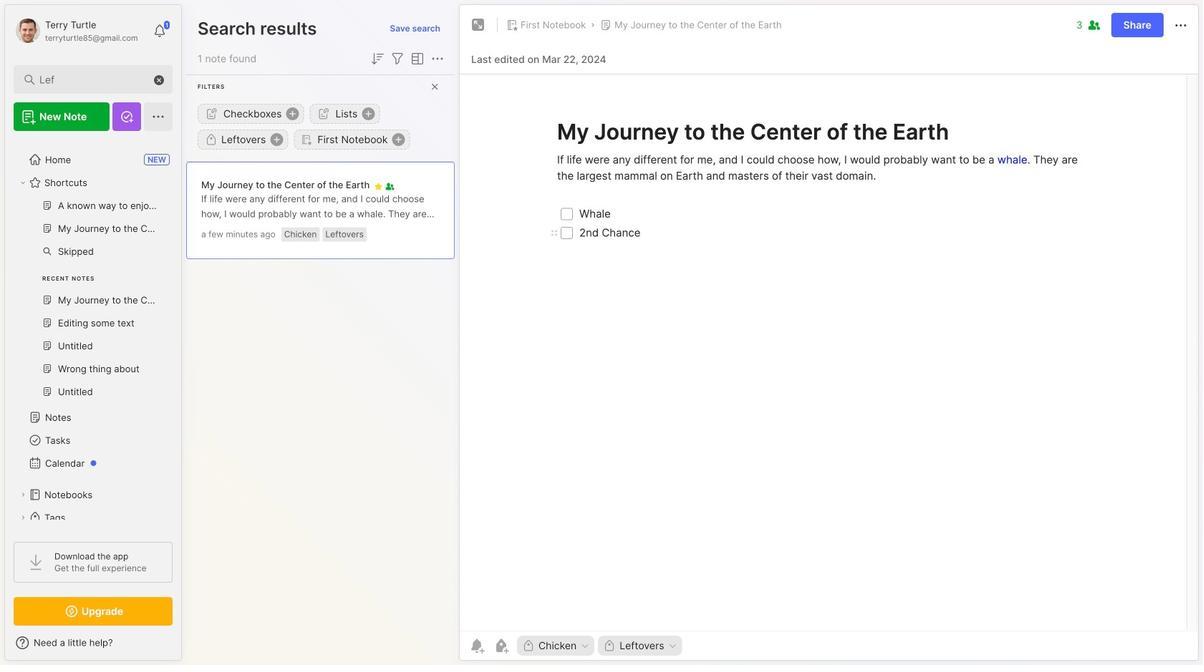 Task type: locate. For each thing, give the bounding box(es) containing it.
View options field
[[406, 50, 426, 67]]

main element
[[0, 0, 186, 666]]

add a reminder image
[[469, 638, 486, 655]]

More actions field
[[1173, 16, 1190, 34]]

expand notebooks image
[[19, 491, 27, 499]]

group inside tree
[[14, 194, 164, 412]]

Search text field
[[39, 73, 154, 87]]

add tag image
[[493, 638, 510, 655]]

expand tags image
[[19, 514, 27, 522]]

None search field
[[39, 71, 154, 88]]

expand note image
[[470, 16, 487, 34]]

group
[[14, 194, 164, 412]]

WHAT'S NEW field
[[5, 632, 181, 655]]

More options field
[[429, 50, 446, 67]]

Note Editor text field
[[460, 74, 1199, 631]]

tree
[[5, 140, 181, 584]]



Task type: vqa. For each thing, say whether or not it's contained in the screenshot.
Tag Tag Actions field
no



Task type: describe. For each thing, give the bounding box(es) containing it.
tree inside the main element
[[5, 140, 181, 584]]

add filters image
[[389, 50, 406, 67]]

Leftovers Tag actions field
[[665, 641, 678, 651]]

none search field inside the main element
[[39, 71, 154, 88]]

more actions image
[[1173, 17, 1190, 34]]

Chicken Tag actions field
[[577, 641, 591, 651]]

Account field
[[14, 16, 138, 45]]

Sort options field
[[369, 50, 386, 67]]

note window element
[[459, 4, 1199, 665]]

Add tag field
[[686, 640, 794, 652]]

Add filters field
[[389, 50, 406, 67]]

click to collapse image
[[181, 639, 192, 656]]



